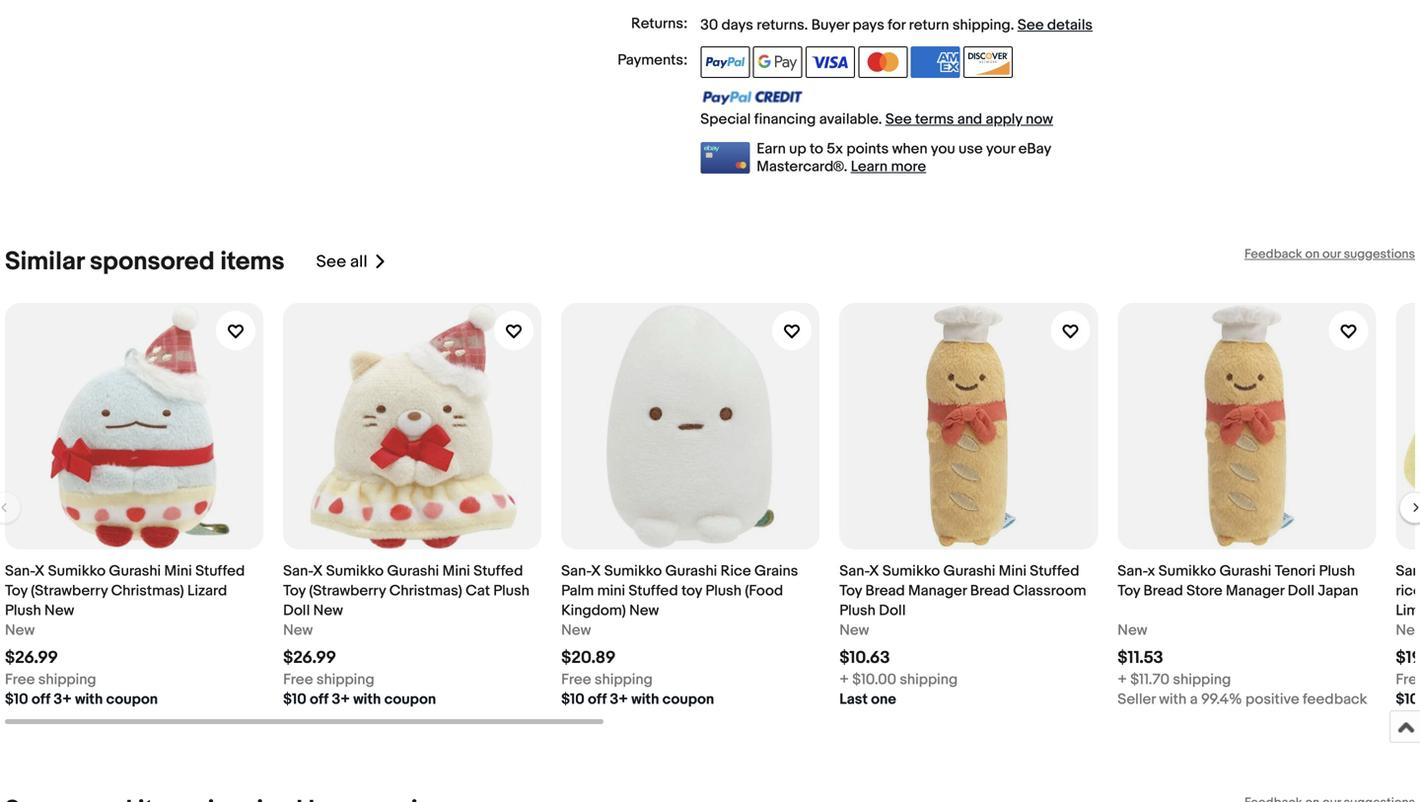 Task type: vqa. For each thing, say whether or not it's contained in the screenshot.
Item related to Item specifics
no



Task type: locate. For each thing, give the bounding box(es) containing it.
x inside san-x sumikko gurashi mini stuffed toy (strawberry christmas) cat plush doll new new $26.99 free shipping $10 off 3+ with coupon
[[313, 562, 323, 580]]

1 horizontal spatial +
[[1118, 671, 1128, 689]]

2 horizontal spatial $10 off 3+ with coupon text field
[[562, 690, 715, 709]]

plush
[[1320, 562, 1356, 580], [494, 582, 530, 600], [706, 582, 742, 600], [5, 602, 41, 620], [840, 602, 876, 620]]

bread inside san-x sumikko gurashi tenori plush toy bread store manager doll japan
[[1144, 582, 1184, 600]]

0 horizontal spatial $26.99 text field
[[5, 648, 58, 669]]

1 gurashi from the left
[[109, 562, 161, 580]]

plush for shipping
[[5, 602, 41, 620]]

plush for free
[[494, 582, 530, 600]]

1 san- from the left
[[5, 562, 35, 580]]

2 + from the left
[[1118, 671, 1128, 689]]

$11.53
[[1118, 648, 1164, 669]]

feedback
[[1303, 691, 1368, 709]]

sumikko
[[48, 562, 106, 580], [326, 562, 384, 580], [605, 562, 662, 580], [883, 562, 941, 580], [1159, 562, 1217, 580]]

3 x from the left
[[591, 562, 601, 580]]

2 mini from the left
[[443, 562, 470, 580]]

3 new text field from the left
[[840, 621, 870, 640]]

details
[[1048, 16, 1093, 34]]

(strawberry
[[31, 582, 108, 600], [309, 582, 386, 600]]

stuffed inside the san-x sumikko gurashi mini stuffed toy bread manager  bread classroom plush doll new $10.63 + $10.00 shipping last one
[[1030, 562, 1080, 580]]

sumikko inside san-x sumikko gurashi mini stuffed toy (strawberry christmas) cat plush doll new new $26.99 free shipping $10 off 3+ with coupon
[[326, 562, 384, 580]]

0 horizontal spatial $10 off 3+ with coupon text field
[[5, 690, 158, 709]]

$10.63 text field
[[840, 648, 890, 669]]

mini up classroom
[[999, 562, 1027, 580]]

with
[[75, 691, 103, 709], [353, 691, 381, 709], [632, 691, 660, 709], [1160, 691, 1187, 709]]

x
[[35, 562, 45, 580], [313, 562, 323, 580], [591, 562, 601, 580], [870, 562, 880, 580]]

sponsored
[[90, 247, 215, 277]]

feedback on our suggestions link
[[1245, 247, 1416, 262]]

christmas) for $26.99
[[111, 582, 184, 600]]

coupon inside the "san-x sumikko gurashi mini stuffed toy (strawberry christmas) lizard plush new new $26.99 free shipping $10 off 3+ with coupon"
[[106, 691, 158, 709]]

christmas) inside the "san-x sumikko gurashi mini stuffed toy (strawberry christmas) lizard plush new new $26.99 free shipping $10 off 3+ with coupon"
[[111, 582, 184, 600]]

1 $26.99 text field from the left
[[5, 648, 58, 669]]

1 coupon from the left
[[106, 691, 158, 709]]

see left details
[[1018, 16, 1045, 34]]

free inside san-x sumikko gurashi rice grains palm mini stuffed toy plush (food kingdom) new new $20.89 free shipping $10 off 3+ with coupon
[[562, 671, 592, 689]]

new text field for $11.53
[[1118, 621, 1148, 640]]

toy inside san-x sumikko gurashi mini stuffed toy (strawberry christmas) cat plush doll new new $26.99 free shipping $10 off 3+ with coupon
[[283, 582, 306, 600]]

2 new text field from the left
[[1118, 621, 1148, 640]]

4 sumikko from the left
[[883, 562, 941, 580]]

plush inside the san-x sumikko gurashi mini stuffed toy bread manager  bread classroom plush doll new $10.63 + $10.00 shipping last one
[[840, 602, 876, 620]]

christmas)
[[111, 582, 184, 600], [389, 582, 463, 600]]

3 3+ from the left
[[610, 691, 628, 709]]

x inside the "san-x sumikko gurashi mini stuffed toy (strawberry christmas) lizard plush new new $26.99 free shipping $10 off 3+ with coupon"
[[35, 562, 45, 580]]

3 toy from the left
[[840, 582, 863, 600]]

stuffed
[[195, 562, 245, 580], [474, 562, 523, 580], [1030, 562, 1080, 580], [629, 582, 678, 600]]

gurashi inside san-x sumikko gurashi rice grains palm mini stuffed toy plush (food kingdom) new new $20.89 free shipping $10 off 3+ with coupon
[[666, 562, 718, 580]]

tenori
[[1275, 562, 1316, 580]]

2 horizontal spatial mini
[[999, 562, 1027, 580]]

gurashi inside san-x sumikko gurashi tenori plush toy bread store manager doll japan
[[1220, 562, 1272, 580]]

0 horizontal spatial manager
[[909, 582, 967, 600]]

2 off from the left
[[310, 691, 329, 709]]

1 horizontal spatial $26.99
[[283, 648, 336, 669]]

stuffed up classroom
[[1030, 562, 1080, 580]]

$10
[[5, 691, 28, 709], [283, 691, 307, 709], [562, 691, 585, 709], [1397, 691, 1420, 709]]

doll
[[1288, 582, 1315, 600], [283, 602, 310, 620], [879, 602, 906, 620]]

san- inside the san-x sumikko gurashi mini stuffed toy bread manager  bread classroom plush doll new $10.63 + $10.00 shipping last one
[[840, 562, 870, 580]]

See all text field
[[316, 252, 368, 272]]

x for $10.63
[[870, 562, 880, 580]]

+ up seller
[[1118, 671, 1128, 689]]

3+ inside san-x sumikko gurashi mini stuffed toy (strawberry christmas) cat plush doll new new $26.99 free shipping $10 off 3+ with coupon
[[332, 691, 350, 709]]

plush for $20.89
[[706, 582, 742, 600]]

american express image
[[911, 46, 961, 78]]

plush inside san-x sumikko gurashi rice grains palm mini stuffed toy plush (food kingdom) new new $20.89 free shipping $10 off 3+ with coupon
[[706, 582, 742, 600]]

gurashi inside the san-x sumikko gurashi mini stuffed toy bread manager  bread classroom plush doll new $10.63 + $10.00 shipping last one
[[944, 562, 996, 580]]

x for free
[[35, 562, 45, 580]]

2 x from the left
[[313, 562, 323, 580]]

san- for free
[[5, 562, 35, 580]]

stuffed for $26.99
[[474, 562, 523, 580]]

4 toy from the left
[[1118, 582, 1141, 600]]

shipping
[[953, 16, 1011, 34], [38, 671, 96, 689], [317, 671, 375, 689], [595, 671, 653, 689], [900, 671, 958, 689], [1174, 671, 1232, 689]]

san-
[[5, 562, 35, 580], [283, 562, 313, 580], [562, 562, 591, 580], [840, 562, 870, 580], [1118, 562, 1148, 580]]

days
[[722, 16, 754, 34]]

0 horizontal spatial new text field
[[283, 621, 313, 640]]

(food
[[745, 582, 784, 600]]

x for new
[[591, 562, 601, 580]]

available.
[[820, 111, 883, 128]]

Free text field
[[1397, 670, 1421, 690]]

3 with from the left
[[632, 691, 660, 709]]

san new $19. free $10 
[[1397, 562, 1421, 709]]

0 horizontal spatial bread
[[866, 582, 906, 600]]

99.4%
[[1202, 691, 1243, 709]]

off inside the "san-x sumikko gurashi mini stuffed toy (strawberry christmas) lizard plush new new $26.99 free shipping $10 off 3+ with coupon"
[[32, 691, 50, 709]]

2 $26.99 text field from the left
[[283, 648, 336, 669]]

gurashi for $26.99
[[387, 562, 439, 580]]

christmas) inside san-x sumikko gurashi mini stuffed toy (strawberry christmas) cat plush doll new new $26.99 free shipping $10 off 3+ with coupon
[[389, 582, 463, 600]]

$10 off 3+ with coupon text field for free
[[283, 690, 436, 709]]

christmas) for new
[[389, 582, 463, 600]]

plush inside the "san-x sumikko gurashi mini stuffed toy (strawberry christmas) lizard plush new new $26.99 free shipping $10 off 3+ with coupon"
[[5, 602, 41, 620]]

1 mini from the left
[[164, 562, 192, 580]]

1 horizontal spatial 3+
[[332, 691, 350, 709]]

stuffed up lizard
[[195, 562, 245, 580]]

0 horizontal spatial +
[[840, 671, 849, 689]]

Free shipping text field
[[5, 670, 96, 690], [283, 670, 375, 690], [562, 670, 653, 690]]

4 with from the left
[[1160, 691, 1187, 709]]

1 toy from the left
[[5, 582, 28, 600]]

toy for $26.99
[[283, 582, 306, 600]]

learn
[[851, 158, 888, 176]]

free shipping text field for $20.89
[[562, 670, 653, 690]]

1 horizontal spatial .
[[1011, 16, 1015, 34]]

off inside san-x sumikko gurashi mini stuffed toy (strawberry christmas) cat plush doll new new $26.99 free shipping $10 off 3+ with coupon
[[310, 691, 329, 709]]

san-x sumikko gurashi tenori plush toy bread store manager doll japan
[[1118, 562, 1359, 600]]

san-x sumikko gurashi rice grains palm mini stuffed toy plush (food kingdom) new new $20.89 free shipping $10 off 3+ with coupon
[[562, 562, 799, 709]]

toy for free
[[5, 582, 28, 600]]

5 gurashi from the left
[[1220, 562, 1272, 580]]

stuffed inside san-x sumikko gurashi mini stuffed toy (strawberry christmas) cat plush doll new new $26.99 free shipping $10 off 3+ with coupon
[[474, 562, 523, 580]]

$26.99 text field
[[5, 648, 58, 669], [283, 648, 336, 669]]

2 free from the left
[[283, 671, 313, 689]]

1 off from the left
[[32, 691, 50, 709]]

free shipping text field for shipping
[[5, 670, 96, 690]]

New text field
[[283, 621, 313, 640], [1118, 621, 1148, 640]]

$26.99 text field for free
[[5, 648, 58, 669]]

3 off from the left
[[588, 691, 607, 709]]

+
[[840, 671, 849, 689], [1118, 671, 1128, 689]]

manager inside the san-x sumikko gurashi mini stuffed toy bread manager  bread classroom plush doll new $10.63 + $10.00 shipping last one
[[909, 582, 967, 600]]

2 3+ from the left
[[332, 691, 350, 709]]

1 with from the left
[[75, 691, 103, 709]]

3 bread from the left
[[1144, 582, 1184, 600]]

2 (strawberry from the left
[[309, 582, 386, 600]]

stuffed left "toy"
[[629, 582, 678, 600]]

3 $10 from the left
[[562, 691, 585, 709]]

$10.63
[[840, 648, 890, 669]]

1 horizontal spatial off
[[310, 691, 329, 709]]

palm
[[562, 582, 594, 600]]

$26.99
[[5, 648, 58, 669], [283, 648, 336, 669]]

rice
[[721, 562, 751, 580]]

0 horizontal spatial christmas)
[[111, 582, 184, 600]]

manager up + $10.00 shipping text box
[[909, 582, 967, 600]]

1 horizontal spatial manager
[[1227, 582, 1285, 600]]

san-x sumikko gurashi mini stuffed toy bread manager  bread classroom plush doll new $10.63 + $10.00 shipping last one
[[840, 562, 1087, 709]]

1 vertical spatial see
[[886, 111, 912, 128]]

1 horizontal spatial (strawberry
[[309, 582, 386, 600]]

2 horizontal spatial coupon
[[663, 691, 715, 709]]

coupon inside san-x sumikko gurashi rice grains palm mini stuffed toy plush (food kingdom) new new $20.89 free shipping $10 off 3+ with coupon
[[663, 691, 715, 709]]

4 $10 from the left
[[1397, 691, 1420, 709]]

1 horizontal spatial new text field
[[1118, 621, 1148, 640]]

toy
[[682, 582, 703, 600]]

paypal image
[[701, 46, 750, 78]]

$11.70
[[1131, 671, 1170, 689]]

1 horizontal spatial coupon
[[385, 691, 436, 709]]

$10 inside san new $19. free $10
[[1397, 691, 1420, 709]]

x for $26.99
[[313, 562, 323, 580]]

Seller with a 99.4% positive feedback text field
[[1118, 690, 1368, 709]]

2 horizontal spatial bread
[[1144, 582, 1184, 600]]

toy for $10.63
[[840, 582, 863, 600]]

off
[[32, 691, 50, 709], [310, 691, 329, 709], [588, 691, 607, 709]]

shipping inside the san-x sumikko gurashi mini stuffed toy bread manager  bread classroom plush doll new $10.63 + $10.00 shipping last one
[[900, 671, 958, 689]]

1 horizontal spatial christmas)
[[389, 582, 463, 600]]

mini for $26.99
[[443, 562, 470, 580]]

$10 off 3+ with coupon text field for $20.89
[[562, 690, 715, 709]]

4 gurashi from the left
[[944, 562, 996, 580]]

0 horizontal spatial 3+
[[54, 691, 72, 709]]

toy
[[5, 582, 28, 600], [283, 582, 306, 600], [840, 582, 863, 600], [1118, 582, 1141, 600]]

mastercard®.
[[757, 158, 848, 176]]

(strawberry inside the "san-x sumikko gurashi mini stuffed toy (strawberry christmas) lizard plush new new $26.99 free shipping $10 off 3+ with coupon"
[[31, 582, 108, 600]]

off inside san-x sumikko gurashi rice grains palm mini stuffed toy plush (food kingdom) new new $20.89 free shipping $10 off 3+ with coupon
[[588, 691, 607, 709]]

2 coupon from the left
[[385, 691, 436, 709]]

sumikko inside the san-x sumikko gurashi mini stuffed toy bread manager  bread classroom plush doll new $10.63 + $10.00 shipping last one
[[883, 562, 941, 580]]

terms
[[916, 111, 955, 128]]

earn up to 5x points when you use your ebay mastercard®.
[[757, 140, 1052, 176]]

0 vertical spatial see
[[1018, 16, 1045, 34]]

store
[[1187, 582, 1223, 600]]

0 horizontal spatial off
[[32, 691, 50, 709]]

ebay mastercard image
[[701, 142, 750, 174]]

3 sumikko from the left
[[605, 562, 662, 580]]

learn more
[[851, 158, 927, 176]]

1 free shipping text field from the left
[[5, 670, 96, 690]]

2 manager from the left
[[1227, 582, 1285, 600]]

new text field for $26.99
[[283, 621, 313, 640]]

4 san- from the left
[[840, 562, 870, 580]]

san- inside the "san-x sumikko gurashi mini stuffed toy (strawberry christmas) lizard plush new new $26.99 free shipping $10 off 3+ with coupon"
[[5, 562, 35, 580]]

1 new text field from the left
[[283, 621, 313, 640]]

your
[[987, 140, 1016, 158]]

toy inside the san-x sumikko gurashi mini stuffed toy bread manager  bread classroom plush doll new $10.63 + $10.00 shipping last one
[[840, 582, 863, 600]]

japan
[[1319, 582, 1359, 600]]

1 horizontal spatial free shipping text field
[[283, 670, 375, 690]]

1 christmas) from the left
[[111, 582, 184, 600]]

when
[[893, 140, 928, 158]]

google pay image
[[754, 46, 803, 78]]

2 new text field from the left
[[562, 621, 591, 640]]

gurashi inside san-x sumikko gurashi mini stuffed toy (strawberry christmas) cat plush doll new new $26.99 free shipping $10 off 3+ with coupon
[[387, 562, 439, 580]]

new
[[44, 602, 74, 620], [313, 602, 343, 620], [630, 602, 659, 620], [5, 622, 35, 639], [283, 622, 313, 639], [562, 622, 591, 639], [840, 622, 870, 639], [1118, 622, 1148, 639], [1397, 622, 1421, 639]]

0 horizontal spatial (strawberry
[[31, 582, 108, 600]]

0 horizontal spatial coupon
[[106, 691, 158, 709]]

x inside san-x sumikko gurashi rice grains palm mini stuffed toy plush (food kingdom) new new $20.89 free shipping $10 off 3+ with coupon
[[591, 562, 601, 580]]

0 horizontal spatial doll
[[283, 602, 310, 620]]

san- inside san-x sumikko gurashi rice grains palm mini stuffed toy plush (food kingdom) new new $20.89 free shipping $10 off 3+ with coupon
[[562, 562, 591, 580]]

one
[[872, 691, 897, 709]]

$10 inside san-x sumikko gurashi mini stuffed toy (strawberry christmas) cat plush doll new new $26.99 free shipping $10 off 3+ with coupon
[[283, 691, 307, 709]]

0 horizontal spatial free shipping text field
[[5, 670, 96, 690]]

2 gurashi from the left
[[387, 562, 439, 580]]

2 toy from the left
[[283, 582, 306, 600]]

2 free shipping text field from the left
[[283, 670, 375, 690]]

1 new text field from the left
[[5, 621, 35, 640]]

1 $26.99 from the left
[[5, 648, 58, 669]]

1 (strawberry from the left
[[31, 582, 108, 600]]

mini inside the "san-x sumikko gurashi mini stuffed toy (strawberry christmas) lizard plush new new $26.99 free shipping $10 off 3+ with coupon"
[[164, 562, 192, 580]]

2 san- from the left
[[283, 562, 313, 580]]

points
[[847, 140, 889, 158]]

a
[[1191, 691, 1198, 709]]

2 horizontal spatial doll
[[1288, 582, 1315, 600]]

30 days returns . buyer pays for return shipping . see details
[[701, 16, 1093, 34]]

1 horizontal spatial bread
[[971, 582, 1010, 600]]

2 horizontal spatial off
[[588, 691, 607, 709]]

1 + from the left
[[840, 671, 849, 689]]

sumikko for free
[[48, 562, 106, 580]]

2 sumikko from the left
[[326, 562, 384, 580]]

. left see details link
[[1011, 16, 1015, 34]]

2 $10 off 3+ with coupon text field from the left
[[283, 690, 436, 709]]

gurashi for $10.63
[[944, 562, 996, 580]]

3 coupon from the left
[[663, 691, 715, 709]]

2 $10 from the left
[[283, 691, 307, 709]]

bread down x on the right bottom
[[1144, 582, 1184, 600]]

+ inside the new $11.53 + $11.70 shipping seller with a 99.4% positive feedback
[[1118, 671, 1128, 689]]

1 $10 off 3+ with coupon text field from the left
[[5, 690, 158, 709]]

christmas) left lizard
[[111, 582, 184, 600]]

stuffed inside the "san-x sumikko gurashi mini stuffed toy (strawberry christmas) lizard plush new new $26.99 free shipping $10 off 3+ with coupon"
[[195, 562, 245, 580]]

see details link
[[1018, 16, 1093, 34]]

san
[[1397, 562, 1421, 580]]

christmas) left cat
[[389, 582, 463, 600]]

classroom
[[1014, 582, 1087, 600]]

return
[[909, 16, 950, 34]]

with inside the new $11.53 + $11.70 shipping seller with a 99.4% positive feedback
[[1160, 691, 1187, 709]]

returns:
[[632, 15, 688, 33]]

mini up cat
[[443, 562, 470, 580]]

3 $10 off 3+ with coupon text field from the left
[[562, 690, 715, 709]]

1 . from the left
[[805, 16, 808, 34]]

1 manager from the left
[[909, 582, 967, 600]]

5 san- from the left
[[1118, 562, 1148, 580]]

on
[[1306, 247, 1320, 262]]

3 free from the left
[[562, 671, 592, 689]]

1 $10 from the left
[[5, 691, 28, 709]]

4 new text field from the left
[[1397, 621, 1421, 640]]

mini
[[164, 562, 192, 580], [443, 562, 470, 580], [999, 562, 1027, 580]]

with inside san-x sumikko gurashi mini stuffed toy (strawberry christmas) cat plush doll new new $26.99 free shipping $10 off 3+ with coupon
[[353, 691, 381, 709]]

New text field
[[5, 621, 35, 640], [562, 621, 591, 640], [840, 621, 870, 640], [1397, 621, 1421, 640]]

bread left classroom
[[971, 582, 1010, 600]]

3 san- from the left
[[562, 562, 591, 580]]

.
[[805, 16, 808, 34], [1011, 16, 1015, 34]]

mini inside san-x sumikko gurashi mini stuffed toy (strawberry christmas) cat plush doll new new $26.99 free shipping $10 off 3+ with coupon
[[443, 562, 470, 580]]

up
[[790, 140, 807, 158]]

see up the when
[[886, 111, 912, 128]]

+ up last
[[840, 671, 849, 689]]

2 $26.99 from the left
[[283, 648, 336, 669]]

5 sumikko from the left
[[1159, 562, 1217, 580]]

discover image
[[964, 46, 1013, 78]]

coupon
[[106, 691, 158, 709], [385, 691, 436, 709], [663, 691, 715, 709]]

2 christmas) from the left
[[389, 582, 463, 600]]

stuffed up cat
[[474, 562, 523, 580]]

doll inside san-x sumikko gurashi tenori plush toy bread store manager doll japan
[[1288, 582, 1315, 600]]

with inside the "san-x sumikko gurashi mini stuffed toy (strawberry christmas) lizard plush new new $26.99 free shipping $10 off 3+ with coupon"
[[75, 691, 103, 709]]

2 horizontal spatial 3+
[[610, 691, 628, 709]]

1 horizontal spatial doll
[[879, 602, 906, 620]]

$10.00
[[853, 671, 897, 689]]

1 x from the left
[[35, 562, 45, 580]]

mini up lizard
[[164, 562, 192, 580]]

1 free from the left
[[5, 671, 35, 689]]

1 horizontal spatial $10 off 3+ with coupon text field
[[283, 690, 436, 709]]

sumikko inside the "san-x sumikko gurashi mini stuffed toy (strawberry christmas) lizard plush new new $26.99 free shipping $10 off 3+ with coupon"
[[48, 562, 106, 580]]

toy inside the "san-x sumikko gurashi mini stuffed toy (strawberry christmas) lizard plush new new $26.99 free shipping $10 off 3+ with coupon"
[[5, 582, 28, 600]]

bread up the $10.63
[[866, 582, 906, 600]]

manager down tenori
[[1227, 582, 1285, 600]]

see left 'all'
[[316, 252, 346, 272]]

(strawberry inside san-x sumikko gurashi mini stuffed toy (strawberry christmas) cat plush doll new new $26.99 free shipping $10 off 3+ with coupon
[[309, 582, 386, 600]]

gurashi
[[109, 562, 161, 580], [387, 562, 439, 580], [666, 562, 718, 580], [944, 562, 996, 580], [1220, 562, 1272, 580]]

1 horizontal spatial $26.99 text field
[[283, 648, 336, 669]]

x inside the san-x sumikko gurashi mini stuffed toy bread manager  bread classroom plush doll new $10.63 + $10.00 shipping last one
[[870, 562, 880, 580]]

4 x from the left
[[870, 562, 880, 580]]

now
[[1026, 111, 1054, 128]]

san- inside san-x sumikko gurashi mini stuffed toy (strawberry christmas) cat plush doll new new $26.99 free shipping $10 off 3+ with coupon
[[283, 562, 313, 580]]

master card image
[[859, 46, 908, 78]]

see
[[1018, 16, 1045, 34], [886, 111, 912, 128], [316, 252, 346, 272]]

2 with from the left
[[353, 691, 381, 709]]

bread
[[866, 582, 906, 600], [971, 582, 1010, 600], [1144, 582, 1184, 600]]

. left buyer
[[805, 16, 808, 34]]

buyer
[[812, 16, 850, 34]]

$10 off 3+ with coupon text field
[[5, 690, 158, 709], [283, 690, 436, 709], [562, 690, 715, 709]]

1 sumikko from the left
[[48, 562, 106, 580]]

sumikko for $10.63
[[883, 562, 941, 580]]

$19. text field
[[1397, 648, 1421, 669]]

san- inside san-x sumikko gurashi tenori plush toy bread store manager doll japan
[[1118, 562, 1148, 580]]

0 horizontal spatial mini
[[164, 562, 192, 580]]

3 gurashi from the left
[[666, 562, 718, 580]]

1 bread from the left
[[866, 582, 906, 600]]

gurashi inside the "san-x sumikko gurashi mini stuffed toy (strawberry christmas) lizard plush new new $26.99 free shipping $10 off 3+ with coupon"
[[109, 562, 161, 580]]

bread for san-x sumikko gurashi tenori plush toy bread store manager doll japan
[[1144, 582, 1184, 600]]

1 3+ from the left
[[54, 691, 72, 709]]

0 horizontal spatial $26.99
[[5, 648, 58, 669]]

sumikko inside san-x sumikko gurashi rice grains palm mini stuffed toy plush (food kingdom) new new $20.89 free shipping $10 off 3+ with coupon
[[605, 562, 662, 580]]

plush inside san-x sumikko gurashi mini stuffed toy (strawberry christmas) cat plush doll new new $26.99 free shipping $10 off 3+ with coupon
[[494, 582, 530, 600]]

2 vertical spatial see
[[316, 252, 346, 272]]

2 horizontal spatial free shipping text field
[[562, 670, 653, 690]]

1 horizontal spatial mini
[[443, 562, 470, 580]]

2 horizontal spatial see
[[1018, 16, 1045, 34]]

all
[[350, 252, 368, 272]]

san- for $10.63
[[840, 562, 870, 580]]

mini inside the san-x sumikko gurashi mini stuffed toy bread manager  bread classroom plush doll new $10.63 + $10.00 shipping last one
[[999, 562, 1027, 580]]

3 mini from the left
[[999, 562, 1027, 580]]

sumikko inside san-x sumikko gurashi tenori plush toy bread store manager doll japan
[[1159, 562, 1217, 580]]

0 horizontal spatial .
[[805, 16, 808, 34]]

3 free shipping text field from the left
[[562, 670, 653, 690]]

manager
[[909, 582, 967, 600], [1227, 582, 1285, 600]]



Task type: describe. For each thing, give the bounding box(es) containing it.
0 horizontal spatial see
[[316, 252, 346, 272]]

items
[[220, 247, 285, 277]]

with inside san-x sumikko gurashi rice grains palm mini stuffed toy plush (food kingdom) new new $20.89 free shipping $10 off 3+ with coupon
[[632, 691, 660, 709]]

doll inside san-x sumikko gurashi mini stuffed toy (strawberry christmas) cat plush doll new new $26.99 free shipping $10 off 3+ with coupon
[[283, 602, 310, 620]]

new inside the san-x sumikko gurashi mini stuffed toy bread manager  bread classroom plush doll new $10.63 + $10.00 shipping last one
[[840, 622, 870, 639]]

$10 inside san-x sumikko gurashi rice grains palm mini stuffed toy plush (food kingdom) new new $20.89 free shipping $10 off 3+ with coupon
[[562, 691, 585, 709]]

1 horizontal spatial see
[[886, 111, 912, 128]]

san-x sumikko gurashi mini stuffed toy (strawberry christmas) cat plush doll new new $26.99 free shipping $10 off 3+ with coupon
[[283, 562, 530, 709]]

paypal credit image
[[701, 90, 803, 105]]

$10 inside the "san-x sumikko gurashi mini stuffed toy (strawberry christmas) lizard plush new new $26.99 free shipping $10 off 3+ with coupon"
[[5, 691, 28, 709]]

kingdom)
[[562, 602, 626, 620]]

gurashi for free
[[109, 562, 161, 580]]

sumikko for new
[[605, 562, 662, 580]]

and
[[958, 111, 983, 128]]

toy inside san-x sumikko gurashi tenori plush toy bread store manager doll japan
[[1118, 582, 1141, 600]]

3+ inside san-x sumikko gurashi rice grains palm mini stuffed toy plush (food kingdom) new new $20.89 free shipping $10 off 3+ with coupon
[[610, 691, 628, 709]]

san- for new
[[562, 562, 591, 580]]

pays
[[853, 16, 885, 34]]

stuffed inside san-x sumikko gurashi rice grains palm mini stuffed toy plush (food kingdom) new new $20.89 free shipping $10 off 3+ with coupon
[[629, 582, 678, 600]]

manager inside san-x sumikko gurashi tenori plush toy bread store manager doll japan
[[1227, 582, 1285, 600]]

free shipping text field for free
[[283, 670, 375, 690]]

seller
[[1118, 691, 1156, 709]]

learn more link
[[851, 158, 927, 176]]

lizard
[[188, 582, 227, 600]]

ebay
[[1019, 140, 1052, 158]]

returns
[[757, 16, 805, 34]]

for
[[888, 16, 906, 34]]

(strawberry for $26.99
[[31, 582, 108, 600]]

(strawberry for new
[[309, 582, 386, 600]]

x
[[1148, 562, 1156, 580]]

doll inside the san-x sumikko gurashi mini stuffed toy bread manager  bread classroom plush doll new $10.63 + $10.00 shipping last one
[[879, 602, 906, 620]]

shipping inside the "san-x sumikko gurashi mini stuffed toy (strawberry christmas) lizard plush new new $26.99 free shipping $10 off 3+ with coupon"
[[38, 671, 96, 689]]

suggestions
[[1345, 247, 1416, 262]]

30
[[701, 16, 719, 34]]

stuffed for $10.63
[[1030, 562, 1080, 580]]

apply
[[986, 111, 1023, 128]]

+ inside the san-x sumikko gurashi mini stuffed toy bread manager  bread classroom plush doll new $10.63 + $10.00 shipping last one
[[840, 671, 849, 689]]

+ $10.00 shipping text field
[[840, 670, 958, 690]]

new $11.53 + $11.70 shipping seller with a 99.4% positive feedback
[[1118, 622, 1368, 709]]

payments:
[[618, 51, 688, 69]]

new inside the new $11.53 + $11.70 shipping seller with a 99.4% positive feedback
[[1118, 622, 1148, 639]]

similar
[[5, 247, 84, 277]]

shipping inside san-x sumikko gurashi rice grains palm mini stuffed toy plush (food kingdom) new new $20.89 free shipping $10 off 3+ with coupon
[[595, 671, 653, 689]]

san- for $26.99
[[283, 562, 313, 580]]

plush inside san-x sumikko gurashi tenori plush toy bread store manager doll japan
[[1320, 562, 1356, 580]]

new text field for $20.89
[[562, 621, 591, 640]]

use
[[959, 140, 983, 158]]

mini for free
[[164, 562, 192, 580]]

similar sponsored items
[[5, 247, 285, 277]]

$26.99 text field for $26.99
[[283, 648, 336, 669]]

see terms and apply now link
[[886, 111, 1054, 128]]

3+ inside the "san-x sumikko gurashi mini stuffed toy (strawberry christmas) lizard plush new new $26.99 free shipping $10 off 3+ with coupon"
[[54, 691, 72, 709]]

coupon inside san-x sumikko gurashi mini stuffed toy (strawberry christmas) cat plush doll new new $26.99 free shipping $10 off 3+ with coupon
[[385, 691, 436, 709]]

see all
[[316, 252, 368, 272]]

$19.
[[1397, 648, 1421, 669]]

$20.89 text field
[[562, 648, 616, 669]]

see all link
[[316, 247, 387, 277]]

financing
[[755, 111, 816, 128]]

new text field for $26.99
[[5, 621, 35, 640]]

special financing available. see terms and apply now
[[701, 111, 1054, 128]]

new text field for $10.63
[[840, 621, 870, 640]]

earn
[[757, 140, 786, 158]]

grains
[[755, 562, 799, 580]]

bread for san-x sumikko gurashi mini stuffed toy bread manager  bread classroom plush doll new $10.63 + $10.00 shipping last one
[[866, 582, 906, 600]]

$26.99 inside the "san-x sumikko gurashi mini stuffed toy (strawberry christmas) lizard plush new new $26.99 free shipping $10 off 3+ with coupon"
[[5, 648, 58, 669]]

more
[[891, 158, 927, 176]]

san-x sumikko gurashi mini stuffed toy (strawberry christmas) lizard plush new new $26.99 free shipping $10 off 3+ with coupon
[[5, 562, 245, 709]]

our
[[1323, 247, 1342, 262]]

stuffed for free
[[195, 562, 245, 580]]

shipping inside the new $11.53 + $11.70 shipping seller with a 99.4% positive feedback
[[1174, 671, 1232, 689]]

you
[[931, 140, 956, 158]]

mini for $10.63
[[999, 562, 1027, 580]]

to
[[810, 140, 824, 158]]

$20.89
[[562, 648, 616, 669]]

Last one text field
[[840, 690, 897, 709]]

visa image
[[806, 46, 855, 78]]

last
[[840, 691, 868, 709]]

positive
[[1246, 691, 1300, 709]]

2 bread from the left
[[971, 582, 1010, 600]]

shipping inside san-x sumikko gurashi mini stuffed toy (strawberry christmas) cat plush doll new new $26.99 free shipping $10 off 3+ with coupon
[[317, 671, 375, 689]]

4 free from the left
[[1397, 671, 1421, 689]]

gurashi for new
[[666, 562, 718, 580]]

feedback on our suggestions
[[1245, 247, 1416, 262]]

mini
[[598, 582, 626, 600]]

5x
[[827, 140, 844, 158]]

free inside san-x sumikko gurashi mini stuffed toy (strawberry christmas) cat plush doll new new $26.99 free shipping $10 off 3+ with coupon
[[283, 671, 313, 689]]

$10 off 3+ with coupon text field for shipping
[[5, 690, 158, 709]]

+ $11.70 shipping text field
[[1118, 670, 1232, 690]]

$10 text field
[[1397, 690, 1421, 709]]

feedback
[[1245, 247, 1303, 262]]

2 . from the left
[[1011, 16, 1015, 34]]

$26.99 inside san-x sumikko gurashi mini stuffed toy (strawberry christmas) cat plush doll new new $26.99 free shipping $10 off 3+ with coupon
[[283, 648, 336, 669]]

special
[[701, 111, 751, 128]]

sumikko for $26.99
[[326, 562, 384, 580]]

cat
[[466, 582, 490, 600]]

free inside the "san-x sumikko gurashi mini stuffed toy (strawberry christmas) lizard plush new new $26.99 free shipping $10 off 3+ with coupon"
[[5, 671, 35, 689]]

$11.53 text field
[[1118, 648, 1164, 669]]

new text field for $19.
[[1397, 621, 1421, 640]]



